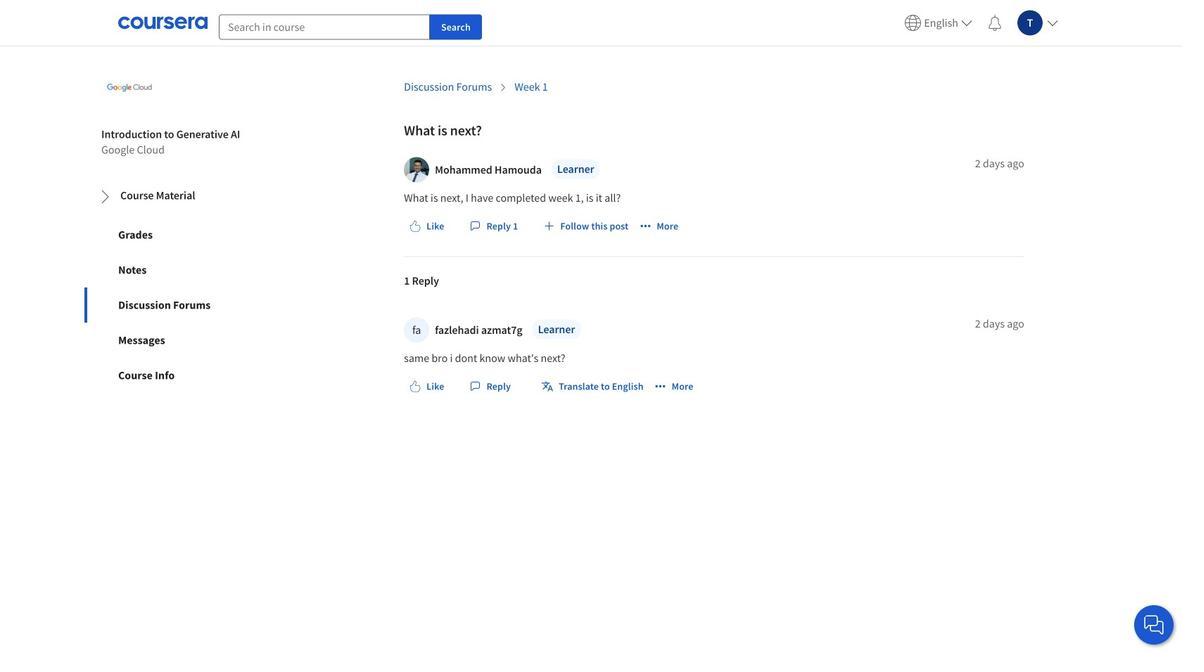 Task type: describe. For each thing, give the bounding box(es) containing it.
help center image
[[1145, 617, 1162, 634]]

Search in course text field
[[219, 14, 430, 40]]

replies element
[[404, 257, 1024, 429]]

mohammed hamouda avatar image
[[404, 157, 429, 182]]

google cloud image
[[101, 60, 158, 116]]



Task type: vqa. For each thing, say whether or not it's contained in the screenshot.
Google Cloud image
yes



Task type: locate. For each thing, give the bounding box(es) containing it.
1 vertical spatial learner element
[[532, 320, 581, 339]]

learner element
[[552, 159, 600, 179], [532, 320, 581, 339]]

forum thread element
[[404, 104, 1024, 429]]

coursera image
[[118, 12, 208, 34]]

0 vertical spatial learner element
[[552, 159, 600, 179]]

learner element inside replies element
[[532, 320, 581, 339]]



